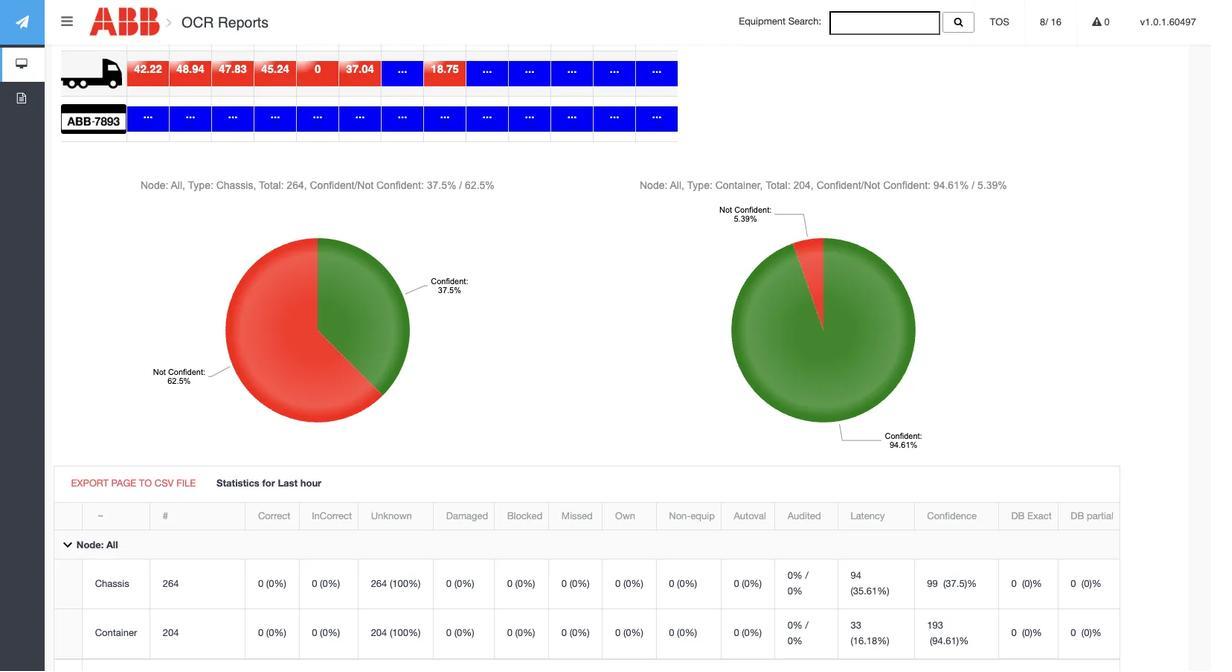 Task type: locate. For each thing, give the bounding box(es) containing it.
204
[[163, 628, 179, 639], [371, 628, 387, 639]]

(100%)
[[390, 578, 421, 589], [390, 628, 421, 639]]

94.74 right ocr
[[219, 17, 247, 30]]

3 0% from the top
[[788, 620, 803, 631]]

264 up "204 (100%)"
[[371, 578, 387, 589]]

db for db partial
[[1071, 510, 1084, 522]]

container
[[95, 628, 137, 639]]

2 / from the top
[[805, 620, 809, 631]]

None field
[[830, 11, 940, 35]]

tos
[[990, 16, 1010, 28]]

1 vertical spatial (100%)
[[390, 628, 421, 639]]

...
[[398, 62, 407, 75], [483, 62, 492, 75], [525, 62, 535, 75], [568, 62, 577, 75], [610, 62, 619, 75], [652, 62, 662, 75], [144, 108, 153, 120], [186, 108, 195, 120], [228, 108, 238, 120], [271, 108, 280, 120], [313, 108, 322, 120], [356, 108, 365, 120], [398, 108, 407, 120], [440, 108, 450, 120], [483, 108, 492, 120], [525, 108, 535, 120], [568, 108, 577, 120], [610, 108, 619, 120], [652, 108, 662, 120]]

264 right chassis
[[163, 578, 179, 589]]

damaged
[[446, 510, 488, 522]]

partial
[[1087, 510, 1114, 522]]

1 horizontal spatial 204
[[371, 628, 387, 639]]

99 (37.5)%
[[927, 578, 977, 589]]

204 down 264 (100%) at the bottom of the page
[[371, 628, 387, 639]]

0% / 0% left 94
[[788, 570, 809, 597]]

0 horizontal spatial db
[[1012, 510, 1025, 522]]

204 right container
[[163, 628, 179, 639]]

1 horizontal spatial 94.74
[[219, 17, 247, 30]]

264 for 264 (100%)
[[371, 578, 387, 589]]

45.24
[[261, 62, 289, 75]]

/ left 33
[[805, 620, 809, 631]]

1 264 from the left
[[163, 578, 179, 589]]

node: all row group
[[54, 531, 1120, 671]]

1 vertical spatial /
[[805, 620, 809, 631]]

v1.0.1.60497 button
[[1126, 0, 1211, 45]]

0% / 0%
[[788, 570, 809, 597], [788, 620, 809, 647]]

2 264 from the left
[[371, 578, 387, 589]]

unknown
[[371, 510, 412, 522]]

33 (16.18%)
[[851, 620, 890, 647]]

2 db from the left
[[1071, 510, 1084, 522]]

/ for 94 (35.61%)
[[805, 570, 809, 581]]

48.94
[[177, 62, 205, 75]]

row
[[54, 503, 1120, 531]]

ocr
[[182, 14, 214, 31]]

hour
[[300, 477, 322, 489]]

2 204 from the left
[[371, 628, 387, 639]]

94 (35.61%)
[[851, 570, 890, 597]]

db
[[1012, 510, 1025, 522], [1071, 510, 1084, 522]]

1 94.74 from the left
[[134, 17, 162, 30]]

/ left 94
[[805, 570, 809, 581]]

1 (100%) from the top
[[390, 578, 421, 589]]

search image
[[954, 17, 963, 27]]

0 inside dropdown button
[[1102, 16, 1110, 28]]

audited
[[788, 510, 821, 522]]

bars image
[[61, 15, 73, 28]]

0 horizontal spatial 264
[[163, 578, 179, 589]]

db for db exact
[[1012, 510, 1025, 522]]

(0)%
[[1022, 578, 1042, 589], [1082, 578, 1102, 589], [1022, 628, 1042, 639], [1082, 628, 1102, 639]]

0 (0)%
[[1012, 578, 1042, 589], [1071, 578, 1102, 589], [1012, 628, 1042, 639], [1071, 628, 1102, 639]]

row containing ~
[[54, 503, 1120, 531]]

2 0% from the top
[[788, 586, 803, 597]]

42.22
[[134, 62, 162, 75]]

db left exact
[[1012, 510, 1025, 522]]

204 for 204
[[163, 628, 179, 639]]

264 (100%)
[[371, 578, 421, 589]]

navigation
[[0, 0, 45, 116]]

latency
[[851, 510, 885, 522]]

94.74
[[134, 17, 162, 30], [219, 17, 247, 30]]

1 204 from the left
[[163, 628, 179, 639]]

204 (100%)
[[371, 628, 421, 639]]

~
[[95, 510, 106, 522]]

0 vertical spatial (100%)
[[390, 578, 421, 589]]

0% / 0% for 33
[[788, 620, 809, 647]]

264
[[163, 578, 179, 589], [371, 578, 387, 589]]

0
[[1102, 16, 1110, 28], [315, 62, 321, 75], [258, 578, 264, 589], [312, 578, 317, 589], [446, 578, 452, 589], [507, 578, 513, 589], [562, 578, 567, 589], [615, 578, 621, 589], [669, 578, 675, 589], [734, 578, 739, 589], [1012, 578, 1017, 589], [1071, 578, 1076, 589], [258, 628, 264, 639], [312, 628, 317, 639], [446, 628, 452, 639], [507, 628, 513, 639], [562, 628, 567, 639], [615, 628, 621, 639], [669, 628, 675, 639], [734, 628, 739, 639], [1012, 628, 1017, 639], [1071, 628, 1076, 639]]

container image
[[61, 13, 117, 43]]

file
[[176, 478, 196, 489]]

ocr reports
[[178, 14, 269, 31]]

all
[[106, 539, 118, 551]]

2 0% / 0% from the top
[[788, 620, 809, 647]]

(100%) up "204 (100%)"
[[390, 578, 421, 589]]

db exact
[[1012, 510, 1052, 522]]

0%
[[788, 570, 803, 581], [788, 586, 803, 597], [788, 620, 803, 631], [788, 635, 803, 647]]

1 0% / 0% from the top
[[788, 570, 809, 597]]

2 (100%) from the top
[[390, 628, 421, 639]]

94
[[851, 570, 862, 581]]

statistics for last hour
[[217, 477, 322, 489]]

8/
[[1040, 16, 1048, 28]]

/
[[805, 570, 809, 581], [805, 620, 809, 631]]

0 (0%)
[[258, 578, 286, 589], [312, 578, 340, 589], [446, 578, 474, 589], [507, 578, 535, 589], [562, 578, 590, 589], [615, 578, 644, 589], [669, 578, 697, 589], [734, 578, 762, 589], [258, 628, 286, 639], [312, 628, 340, 639], [446, 628, 474, 639], [507, 628, 535, 639], [562, 628, 590, 639], [615, 628, 644, 639], [669, 628, 697, 639], [734, 628, 762, 639]]

own
[[615, 510, 635, 522]]

(37.5)%
[[943, 578, 977, 589]]

(35.61%)
[[851, 586, 890, 597]]

37.04
[[346, 62, 374, 75]]

1 horizontal spatial 264
[[371, 578, 387, 589]]

0 horizontal spatial 204
[[163, 628, 179, 639]]

tos button
[[975, 0, 1025, 45]]

1 horizontal spatial db
[[1071, 510, 1084, 522]]

1 / from the top
[[805, 570, 809, 581]]

0 vertical spatial /
[[805, 570, 809, 581]]

0 button
[[1077, 0, 1125, 45]]

0 horizontal spatial 94.74
[[134, 17, 162, 30]]

page
[[111, 478, 136, 489]]

(0%)
[[266, 578, 286, 589], [320, 578, 340, 589], [454, 578, 474, 589], [515, 578, 535, 589], [570, 578, 590, 589], [623, 578, 644, 589], [677, 578, 697, 589], [742, 578, 762, 589], [266, 628, 286, 639], [320, 628, 340, 639], [454, 628, 474, 639], [515, 628, 535, 639], [570, 628, 590, 639], [623, 628, 644, 639], [677, 628, 697, 639], [742, 628, 762, 639]]

last
[[278, 477, 298, 489]]

18.75
[[431, 62, 459, 75]]

licenseplate image
[[61, 104, 127, 134]]

1 vertical spatial 0% / 0%
[[788, 620, 809, 647]]

94.74 left 94.87
[[134, 17, 162, 30]]

0% / 0% left 33
[[788, 620, 809, 647]]

search:
[[788, 16, 821, 27]]

(100%) down 264 (100%) at the bottom of the page
[[390, 628, 421, 639]]

0 vertical spatial 0% / 0%
[[788, 570, 809, 597]]

blocked
[[507, 510, 543, 522]]

db left partial
[[1071, 510, 1084, 522]]

1 db from the left
[[1012, 510, 1025, 522]]

for
[[262, 477, 275, 489]]



Task type: vqa. For each thing, say whether or not it's contained in the screenshot.


Task type: describe. For each thing, give the bounding box(es) containing it.
equip
[[691, 510, 715, 522]]

100
[[266, 17, 285, 30]]

equipment search:
[[739, 16, 830, 27]]

node: all grid
[[54, 503, 1120, 671]]

16
[[1051, 16, 1062, 28]]

node: all
[[76, 539, 118, 551]]

exact
[[1028, 510, 1052, 522]]

incorrect
[[312, 510, 352, 522]]

264 for 264
[[163, 578, 179, 589]]

to
[[139, 478, 152, 489]]

node:
[[76, 539, 104, 551]]

8/ 16
[[1040, 16, 1062, 28]]

204 for 204 (100%)
[[371, 628, 387, 639]]

94.87
[[177, 17, 205, 30]]

#
[[163, 510, 168, 522]]

193 (94.61)%
[[927, 620, 969, 647]]

chassis image
[[61, 59, 122, 88]]

non-equip
[[669, 510, 715, 522]]

193
[[927, 620, 943, 631]]

0% / 0% for 94
[[788, 570, 809, 597]]

8/ 16 button
[[1025, 0, 1077, 45]]

db partial
[[1071, 510, 1114, 522]]

export
[[71, 478, 109, 489]]

47.83
[[219, 62, 247, 75]]

99
[[927, 578, 938, 589]]

export page to csv file button
[[60, 470, 207, 498]]

export page to csv file
[[71, 478, 196, 489]]

missed
[[562, 510, 593, 522]]

warning image
[[1092, 17, 1102, 27]]

2 94.74 from the left
[[219, 17, 247, 30]]

csv
[[155, 478, 174, 489]]

(100%) for 264 (100%)
[[390, 578, 421, 589]]

confidence
[[927, 510, 977, 522]]

chassis
[[95, 578, 129, 589]]

autoval
[[734, 510, 766, 522]]

reports
[[218, 14, 269, 31]]

4 0% from the top
[[788, 635, 803, 647]]

33
[[851, 620, 862, 631]]

(16.18%)
[[851, 635, 890, 647]]

v1.0.1.60497
[[1141, 16, 1196, 28]]

equipment
[[739, 16, 786, 27]]

1 0% from the top
[[788, 570, 803, 581]]

non-
[[669, 510, 691, 522]]

statistics
[[217, 477, 260, 489]]

(94.61)%
[[930, 635, 969, 647]]

(100%) for 204 (100%)
[[390, 628, 421, 639]]

correct
[[258, 510, 290, 522]]

/ for 33 (16.18%)
[[805, 620, 809, 631]]



